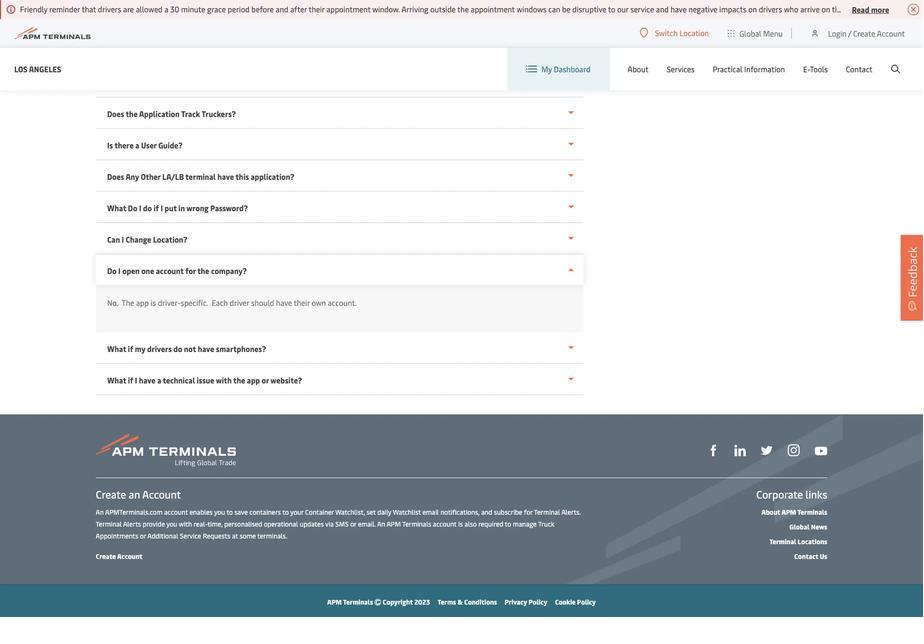 Task type: vqa. For each thing, say whether or not it's contained in the screenshot.
Flat associated with Flat Rack Bundling
no



Task type: locate. For each thing, give the bounding box(es) containing it.
apmt footer logo image
[[96, 434, 236, 467]]

1 what from the top
[[107, 203, 126, 213]]

0 vertical spatial contact
[[846, 64, 873, 74]]

do left put
[[143, 203, 152, 213]]

services button
[[667, 48, 695, 91]]

2 horizontal spatial terminals
[[797, 508, 827, 517]]

you up time,
[[214, 508, 225, 517]]

alerts
[[123, 520, 141, 529]]

contact us
[[794, 553, 827, 562]]

with inside an apmterminals.com account enables you to save containers to your container watchlist, set daily watchlist email notifications, and subscribe for terminal alerts. terminal alerts provide you with real-time, personalised operational updates via sms or email. an apm terminals account is also required to manage truck appointments or additional service requests at some terminals.
[[179, 520, 192, 529]]

does up is
[[107, 109, 124, 119]]

and right service
[[656, 4, 669, 14]]

appointment left windows
[[471, 4, 515, 14]]

0 horizontal spatial do
[[143, 203, 152, 213]]

0 vertical spatial if
[[154, 203, 159, 213]]

0 horizontal spatial terminal
[[96, 520, 122, 529]]

real-
[[194, 520, 208, 529]]

0 vertical spatial does
[[107, 109, 124, 119]]

app
[[136, 298, 149, 308], [247, 375, 260, 386]]

drivers for 30
[[98, 4, 121, 14]]

1 vertical spatial you
[[166, 520, 177, 529]]

appointment left window.
[[326, 4, 371, 14]]

smartphones?
[[216, 344, 266, 354]]

with right issue
[[216, 375, 232, 386]]

0 horizontal spatial an
[[96, 508, 104, 517]]

3 what from the top
[[107, 375, 126, 386]]

account inside "do i open one account for the company?" "dropdown button"
[[156, 266, 184, 276]]

global inside button
[[739, 28, 761, 38]]

account down 'more'
[[877, 28, 905, 38]]

1 horizontal spatial terminals
[[402, 520, 431, 529]]

period
[[228, 4, 250, 14]]

angeles
[[29, 64, 61, 74]]

copyright
[[383, 598, 413, 607]]

apm down daily
[[387, 520, 401, 529]]

0 horizontal spatial you
[[166, 520, 177, 529]]

0 vertical spatial account
[[156, 266, 184, 276]]

the left company? at top left
[[197, 266, 209, 276]]

is there a user guide?
[[107, 140, 182, 151]]

a inside is there a user guide? dropdown button
[[135, 140, 139, 151]]

&
[[458, 598, 463, 607]]

terminal locations
[[769, 538, 827, 547]]

account right an
[[142, 488, 181, 502]]

my dashboard button
[[526, 48, 591, 91]]

corporate links
[[756, 488, 827, 502]]

on left time.
[[822, 4, 830, 14]]

2 horizontal spatial or
[[350, 520, 356, 529]]

0 vertical spatial create
[[853, 28, 875, 38]]

have up the switch location
[[671, 4, 687, 14]]

that right reminder
[[82, 4, 96, 14]]

policy right cookie
[[577, 598, 596, 607]]

container
[[305, 508, 334, 517]]

i
[[139, 203, 141, 213], [161, 203, 163, 213], [122, 234, 124, 245], [118, 266, 121, 276], [135, 375, 137, 386]]

outside
[[430, 4, 456, 14]]

1 vertical spatial global
[[790, 523, 810, 532]]

1 horizontal spatial app
[[247, 375, 260, 386]]

is left also
[[458, 520, 463, 529]]

1 horizontal spatial with
[[216, 375, 232, 386]]

for down location?
[[185, 266, 196, 276]]

does the application track truckers?
[[107, 109, 236, 119]]

2 does from the top
[[107, 171, 124, 182]]

instagram image
[[788, 445, 800, 457]]

does for does the application track truckers?
[[107, 109, 124, 119]]

window.
[[372, 4, 400, 14]]

0 vertical spatial account
[[877, 28, 905, 38]]

windows
[[517, 4, 547, 14]]

allowed
[[136, 4, 163, 14]]

1 horizontal spatial contact
[[846, 64, 873, 74]]

0 horizontal spatial appointment
[[326, 4, 371, 14]]

does for does any other la/lb terminal have this application?
[[107, 171, 124, 182]]

about left services "dropdown button"
[[628, 64, 649, 74]]

1 horizontal spatial for
[[524, 508, 533, 517]]

contact us link
[[794, 553, 827, 562]]

or
[[262, 375, 269, 386], [350, 520, 356, 529], [140, 532, 146, 541]]

0 horizontal spatial do
[[107, 266, 117, 276]]

1 horizontal spatial drivers
[[147, 344, 172, 354]]

2 vertical spatial what
[[107, 375, 126, 386]]

apm
[[782, 508, 796, 517], [387, 520, 401, 529], [327, 598, 342, 607]]

about down the corporate
[[761, 508, 780, 517]]

also
[[465, 520, 477, 529]]

create down appointments
[[96, 553, 116, 562]]

global up terminal locations
[[790, 523, 810, 532]]

1 vertical spatial does
[[107, 171, 124, 182]]

1 policy from the left
[[529, 598, 547, 607]]

policy right privacy
[[529, 598, 547, 607]]

1 horizontal spatial that
[[877, 4, 891, 14]]

1 vertical spatial a
[[135, 140, 139, 151]]

0 vertical spatial do
[[143, 203, 152, 213]]

with up service at the left
[[179, 520, 192, 529]]

2 policy from the left
[[577, 598, 596, 607]]

does inside dropdown button
[[107, 171, 124, 182]]

that right drivers
[[877, 4, 891, 14]]

privacy
[[505, 598, 527, 607]]

account down email
[[433, 520, 457, 529]]

i inside dropdown button
[[135, 375, 137, 386]]

company?
[[211, 266, 247, 276]]

1 horizontal spatial about
[[761, 508, 780, 517]]

0 horizontal spatial arrive
[[800, 4, 820, 14]]

1 vertical spatial do
[[173, 344, 182, 354]]

you up additional
[[166, 520, 177, 529]]

1 that from the left
[[82, 4, 96, 14]]

0 horizontal spatial on
[[748, 4, 757, 14]]

twitter image
[[761, 445, 773, 457]]

terminal up appointments
[[96, 520, 122, 529]]

2 vertical spatial apm
[[327, 598, 342, 607]]

los
[[14, 64, 27, 74]]

what if my drivers do not have smartphones? button
[[96, 333, 583, 364]]

0 vertical spatial with
[[216, 375, 232, 386]]

their right after
[[309, 4, 325, 14]]

global left menu
[[739, 28, 761, 38]]

service
[[630, 4, 654, 14]]

0 horizontal spatial for
[[185, 266, 196, 276]]

and
[[276, 4, 288, 14], [656, 4, 669, 14], [481, 508, 492, 517]]

drivers left who
[[759, 4, 782, 14]]

2 vertical spatial or
[[140, 532, 146, 541]]

0 vertical spatial terminals
[[797, 508, 827, 517]]

0 vertical spatial for
[[185, 266, 196, 276]]

the left application
[[126, 109, 138, 119]]

what for what if my drivers do not have smartphones?
[[107, 344, 126, 354]]

terminals down the watchlist
[[402, 520, 431, 529]]

0 horizontal spatial drivers
[[98, 4, 121, 14]]

an up appointments
[[96, 508, 104, 517]]

for inside "dropdown button"
[[185, 266, 196, 276]]

on right impacts
[[748, 4, 757, 14]]

0 vertical spatial do
[[128, 203, 137, 213]]

have left this at left
[[217, 171, 234, 182]]

drivers right the my
[[147, 344, 172, 354]]

2 horizontal spatial terminal
[[769, 538, 796, 547]]

contact down login / create account link
[[846, 64, 873, 74]]

if inside 'dropdown button'
[[154, 203, 159, 213]]

drivers left are
[[98, 4, 121, 14]]

1 vertical spatial terminal
[[96, 520, 122, 529]]

global for global news
[[790, 523, 810, 532]]

terminals left ⓒ
[[343, 598, 373, 607]]

0 horizontal spatial policy
[[529, 598, 547, 607]]

account right one
[[156, 266, 184, 276]]

2 vertical spatial if
[[128, 375, 133, 386]]

time,
[[208, 520, 223, 529]]

do left not
[[173, 344, 182, 354]]

a left "technical"
[[157, 375, 161, 386]]

2 on from the left
[[822, 4, 830, 14]]

have
[[671, 4, 687, 14], [217, 171, 234, 182], [276, 298, 292, 308], [198, 344, 214, 354], [139, 375, 155, 386]]

1 horizontal spatial arrive
[[893, 4, 912, 14]]

some
[[240, 532, 256, 541]]

shape link
[[708, 444, 719, 457]]

1 horizontal spatial an
[[377, 520, 385, 529]]

1 arrive from the left
[[800, 4, 820, 14]]

app right the
[[136, 298, 149, 308]]

contact for contact
[[846, 64, 873, 74]]

1 vertical spatial app
[[247, 375, 260, 386]]

/
[[848, 28, 851, 38]]

what
[[107, 203, 126, 213], [107, 344, 126, 354], [107, 375, 126, 386]]

create for create an account
[[96, 488, 126, 502]]

1 on from the left
[[748, 4, 757, 14]]

the inside dropdown button
[[126, 109, 138, 119]]

1 horizontal spatial policy
[[577, 598, 596, 607]]

0 horizontal spatial is
[[151, 298, 156, 308]]

there
[[115, 140, 134, 151]]

0 vertical spatial terminal
[[534, 508, 560, 517]]

terminals inside an apmterminals.com account enables you to save containers to your container watchlist, set daily watchlist email notifications, and subscribe for terminal alerts. terminal alerts provide you with real-time, personalised operational updates via sms or email. an apm terminals account is also required to manage truck appointments or additional service requests at some terminals.
[[402, 520, 431, 529]]

is left driver-
[[151, 298, 156, 308]]

0 horizontal spatial or
[[140, 532, 146, 541]]

1 horizontal spatial or
[[262, 375, 269, 386]]

2 vertical spatial terminals
[[343, 598, 373, 607]]

2 what from the top
[[107, 344, 126, 354]]

0 vertical spatial what
[[107, 203, 126, 213]]

1 vertical spatial their
[[294, 298, 310, 308]]

0 vertical spatial app
[[136, 298, 149, 308]]

terminal down global news
[[769, 538, 796, 547]]

does inside dropdown button
[[107, 109, 124, 119]]

0 horizontal spatial with
[[179, 520, 192, 529]]

2 that from the left
[[877, 4, 891, 14]]

2 horizontal spatial drivers
[[759, 4, 782, 14]]

you tube link
[[815, 445, 827, 457]]

negative
[[689, 4, 718, 14]]

0 vertical spatial a
[[164, 4, 168, 14]]

for
[[185, 266, 196, 276], [524, 508, 533, 517]]

1 vertical spatial create
[[96, 488, 126, 502]]

to
[[608, 4, 615, 14], [227, 508, 233, 517], [282, 508, 289, 517], [505, 520, 511, 529]]

have right should on the left top
[[276, 298, 292, 308]]

the down the smartphones?
[[233, 375, 245, 386]]

drivers inside dropdown button
[[147, 344, 172, 354]]

do
[[143, 203, 152, 213], [173, 344, 182, 354]]

1 horizontal spatial and
[[481, 508, 492, 517]]

i inside dropdown button
[[122, 234, 124, 245]]

1 horizontal spatial do
[[173, 344, 182, 354]]

do inside "dropdown button"
[[107, 266, 117, 276]]

arrive left out
[[893, 4, 912, 14]]

1 does from the top
[[107, 109, 124, 119]]

contact
[[846, 64, 873, 74], [794, 553, 818, 562]]

practical information
[[713, 64, 785, 74]]

0 horizontal spatial contact
[[794, 553, 818, 562]]

account down appointments
[[117, 553, 142, 562]]

0 horizontal spatial that
[[82, 4, 96, 14]]

1 vertical spatial if
[[128, 344, 133, 354]]

location?
[[153, 234, 187, 245]]

2 vertical spatial terminal
[[769, 538, 796, 547]]

1 horizontal spatial you
[[214, 508, 225, 517]]

0 vertical spatial is
[[151, 298, 156, 308]]

0 vertical spatial you
[[214, 508, 225, 517]]

for up manage
[[524, 508, 533, 517]]

an down daily
[[377, 520, 385, 529]]

1 vertical spatial apm
[[387, 520, 401, 529]]

have left "technical"
[[139, 375, 155, 386]]

about apm terminals
[[761, 508, 827, 517]]

does left any
[[107, 171, 124, 182]]

2 vertical spatial a
[[157, 375, 161, 386]]

1 vertical spatial account
[[164, 508, 188, 517]]

1 vertical spatial is
[[458, 520, 463, 529]]

1 horizontal spatial on
[[822, 4, 830, 14]]

0 horizontal spatial a
[[135, 140, 139, 151]]

1 horizontal spatial appointment
[[471, 4, 515, 14]]

0 horizontal spatial about
[[628, 64, 649, 74]]

contact button
[[846, 48, 873, 91]]

operational
[[264, 520, 298, 529]]

1 horizontal spatial do
[[128, 203, 137, 213]]

do left open
[[107, 266, 117, 276]]

an apmterminals.com account enables you to save containers to your container watchlist, set daily watchlist email notifications, and subscribe for terminal alerts. terminal alerts provide you with real-time, personalised operational updates via sms or email. an apm terminals account is also required to manage truck appointments or additional service requests at some terminals.
[[96, 508, 581, 541]]

account left enables
[[164, 508, 188, 517]]

1 vertical spatial contact
[[794, 553, 818, 562]]

a left 30
[[164, 4, 168, 14]]

read more
[[852, 4, 889, 15]]

1 vertical spatial for
[[524, 508, 533, 517]]

create left an
[[96, 488, 126, 502]]

do inside dropdown button
[[173, 344, 182, 354]]

0 horizontal spatial app
[[136, 298, 149, 308]]

or right sms
[[350, 520, 356, 529]]

create right /
[[853, 28, 875, 38]]

terminal
[[185, 171, 216, 182]]

1 vertical spatial terminals
[[402, 520, 431, 529]]

do i open one account for the company? button
[[96, 255, 583, 285]]

additional
[[147, 532, 178, 541]]

and up required
[[481, 508, 492, 517]]

services
[[667, 64, 695, 74]]

or left website?
[[262, 375, 269, 386]]

apm down corporate links
[[782, 508, 796, 517]]

their left own
[[294, 298, 310, 308]]

login / create account
[[828, 28, 905, 38]]

0 vertical spatial about
[[628, 64, 649, 74]]

0 vertical spatial global
[[739, 28, 761, 38]]

an
[[96, 508, 104, 517], [377, 520, 385, 529]]

2 horizontal spatial a
[[164, 4, 168, 14]]

at
[[232, 532, 238, 541]]

apmterminals.com
[[105, 508, 163, 517]]

a left the user
[[135, 140, 139, 151]]

or inside dropdown button
[[262, 375, 269, 386]]

1 horizontal spatial a
[[157, 375, 161, 386]]

1 vertical spatial with
[[179, 520, 192, 529]]

contact for contact us
[[794, 553, 818, 562]]

app left website?
[[247, 375, 260, 386]]

app inside dropdown button
[[247, 375, 260, 386]]

terminals up global news
[[797, 508, 827, 517]]

open
[[122, 266, 140, 276]]

do down any
[[128, 203, 137, 213]]

the inside dropdown button
[[233, 375, 245, 386]]

terminal up truck
[[534, 508, 560, 517]]

1 horizontal spatial terminal
[[534, 508, 560, 517]]

do inside 'dropdown button'
[[143, 203, 152, 213]]

0 horizontal spatial global
[[739, 28, 761, 38]]

1 horizontal spatial global
[[790, 523, 810, 532]]

before
[[251, 4, 274, 14]]

an
[[129, 488, 140, 502]]

what for what if i have a technical issue with the app or website?
[[107, 375, 126, 386]]

account
[[156, 266, 184, 276], [164, 508, 188, 517], [433, 520, 457, 529]]

policy
[[529, 598, 547, 607], [577, 598, 596, 607]]

what inside 'dropdown button'
[[107, 203, 126, 213]]

what do i do if i put in wrong password? button
[[96, 192, 583, 223]]

ⓒ
[[374, 598, 381, 607]]

terms & conditions
[[438, 598, 497, 607]]

and left after
[[276, 4, 288, 14]]

1 vertical spatial do
[[107, 266, 117, 276]]

2023
[[414, 598, 430, 607]]

contact down "locations"
[[794, 553, 818, 562]]

facebook image
[[708, 445, 719, 457]]

not
[[184, 344, 196, 354]]

arrive right who
[[800, 4, 820, 14]]

or down alerts
[[140, 532, 146, 541]]

apm left ⓒ
[[327, 598, 342, 607]]

their
[[309, 4, 325, 14], [294, 298, 310, 308]]



Task type: describe. For each thing, give the bounding box(es) containing it.
disruptive
[[572, 4, 606, 14]]

2 vertical spatial account
[[433, 520, 457, 529]]

linkedin image
[[734, 445, 746, 457]]

truckers?
[[202, 109, 236, 119]]

1 vertical spatial account
[[142, 488, 181, 502]]

los angeles link
[[14, 63, 61, 75]]

via
[[325, 520, 334, 529]]

the right outside
[[457, 4, 469, 14]]

does any other la/lb terminal have this application?
[[107, 171, 294, 182]]

provide
[[143, 520, 165, 529]]

e-tools button
[[803, 48, 828, 91]]

enables
[[190, 508, 213, 517]]

news
[[811, 523, 827, 532]]

los angeles
[[14, 64, 61, 74]]

other
[[141, 171, 161, 182]]

can i change location?
[[107, 234, 187, 245]]

what for what do i do if i put in wrong password?
[[107, 203, 126, 213]]

account.
[[328, 298, 357, 308]]

read more button
[[852, 3, 889, 15]]

0 horizontal spatial terminals
[[343, 598, 373, 607]]

user
[[141, 140, 157, 151]]

apm inside an apmterminals.com account enables you to save containers to your container watchlist, set daily watchlist email notifications, and subscribe for terminal alerts. terminal alerts provide you with real-time, personalised operational updates via sms or email. an apm terminals account is also required to manage truck appointments or additional service requests at some terminals.
[[387, 520, 401, 529]]

alerts.
[[561, 508, 581, 517]]

2 horizontal spatial and
[[656, 4, 669, 14]]

grace
[[207, 4, 226, 14]]

global news
[[790, 523, 827, 532]]

youtube image
[[815, 447, 827, 456]]

0 vertical spatial apm
[[782, 508, 796, 517]]

privacy policy
[[505, 598, 547, 607]]

locations
[[798, 538, 827, 547]]

to down subscribe
[[505, 520, 511, 529]]

switch location
[[655, 28, 709, 38]]

feedback button
[[901, 235, 923, 321]]

la/lb
[[162, 171, 184, 182]]

policy for cookie policy
[[577, 598, 596, 607]]

manage
[[513, 520, 537, 529]]

linkedin__x28_alt_x29__3_ link
[[734, 444, 746, 457]]

to left the save
[[227, 508, 233, 517]]

privacy policy link
[[505, 598, 547, 607]]

my dashboard
[[541, 64, 591, 74]]

arriving
[[402, 4, 428, 14]]

change
[[126, 234, 151, 245]]

location
[[680, 28, 709, 38]]

1 appointment from the left
[[326, 4, 371, 14]]

application
[[139, 109, 180, 119]]

cookie policy
[[555, 598, 596, 607]]

instagram link
[[788, 444, 800, 457]]

put
[[165, 203, 177, 213]]

1 vertical spatial or
[[350, 520, 356, 529]]

about for about
[[628, 64, 649, 74]]

website?
[[271, 375, 302, 386]]

what do i do if i put in wrong password?
[[107, 203, 248, 213]]

do i open one account for the company?
[[107, 266, 247, 276]]

0 vertical spatial their
[[309, 4, 325, 14]]

links
[[806, 488, 827, 502]]

cookie
[[555, 598, 576, 607]]

tools
[[810, 64, 828, 74]]

read
[[852, 4, 869, 15]]

issue
[[197, 375, 214, 386]]

practical information button
[[713, 48, 785, 91]]

create an account
[[96, 488, 181, 502]]

is inside an apmterminals.com account enables you to save containers to your container watchlist, set daily watchlist email notifications, and subscribe for terminal alerts. terminal alerts provide you with real-time, personalised operational updates via sms or email. an apm terminals account is also required to manage truck appointments or additional service requests at some terminals.
[[458, 520, 463, 529]]

appointments
[[96, 532, 138, 541]]

0 horizontal spatial apm
[[327, 598, 342, 607]]

daily
[[377, 508, 391, 517]]

to left our
[[608, 4, 615, 14]]

0 horizontal spatial and
[[276, 4, 288, 14]]

account inside login / create account link
[[877, 28, 905, 38]]

2 arrive from the left
[[893, 4, 912, 14]]

about for about apm terminals
[[761, 508, 780, 517]]

menu
[[763, 28, 783, 38]]

1 vertical spatial an
[[377, 520, 385, 529]]

login
[[828, 28, 847, 38]]

sms
[[335, 520, 349, 529]]

corporate
[[756, 488, 803, 502]]

friendly
[[20, 4, 47, 14]]

my
[[135, 344, 145, 354]]

dashboard
[[554, 64, 591, 74]]

global for global menu
[[739, 28, 761, 38]]

create account link
[[96, 553, 142, 562]]

if for my
[[128, 344, 133, 354]]

feedback
[[905, 247, 920, 297]]

your
[[290, 508, 304, 517]]

close alert image
[[908, 4, 919, 15]]

application?
[[251, 171, 294, 182]]

global menu button
[[718, 19, 792, 47]]

subscribe
[[494, 508, 522, 517]]

requests
[[203, 532, 230, 541]]

about apm terminals link
[[761, 508, 827, 517]]

one
[[141, 266, 154, 276]]

drivers
[[851, 4, 875, 14]]

who
[[784, 4, 798, 14]]

driver-
[[158, 298, 181, 308]]

with inside dropdown button
[[216, 375, 232, 386]]

if for i
[[128, 375, 133, 386]]

and inside an apmterminals.com account enables you to save containers to your container watchlist, set daily watchlist email notifications, and subscribe for terminal alerts. terminal alerts provide you with real-time, personalised operational updates via sms or email. an apm terminals account is also required to manage truck appointments or additional service requests at some terminals.
[[481, 508, 492, 517]]

minute
[[181, 4, 205, 14]]

a inside dropdown button
[[157, 375, 161, 386]]

each
[[212, 298, 228, 308]]

required
[[478, 520, 503, 529]]

what if i have a technical issue with the app or website?
[[107, 375, 302, 386]]

containers
[[249, 508, 281, 517]]

conditions
[[464, 598, 497, 607]]

what if my drivers do not have smartphones?
[[107, 344, 266, 354]]

2 appointment from the left
[[471, 4, 515, 14]]

for inside an apmterminals.com account enables you to save containers to your container watchlist, set daily watchlist email notifications, and subscribe for terminal alerts. terminal alerts provide you with real-time, personalised operational updates via sms or email. an apm terminals account is also required to manage truck appointments or additional service requests at some terminals.
[[524, 508, 533, 517]]

policy for privacy policy
[[529, 598, 547, 607]]

fill 44 link
[[761, 444, 773, 457]]

create for create account
[[96, 553, 116, 562]]

login / create account link
[[810, 19, 905, 47]]

e-tools
[[803, 64, 828, 74]]

i inside "dropdown button"
[[118, 266, 121, 276]]

what if i have a technical issue with the app or website? button
[[96, 364, 583, 396]]

drivers for smartphones?
[[147, 344, 172, 354]]

have right not
[[198, 344, 214, 354]]

time.
[[832, 4, 849, 14]]

2 vertical spatial account
[[117, 553, 142, 562]]

wrong
[[187, 203, 209, 213]]

the inside "dropdown button"
[[197, 266, 209, 276]]

after
[[290, 4, 307, 14]]

notifications,
[[440, 508, 480, 517]]

information
[[744, 64, 785, 74]]

do inside 'dropdown button'
[[128, 203, 137, 213]]

my
[[541, 64, 552, 74]]

to left your
[[282, 508, 289, 517]]

apm terminals ⓒ copyright 2023
[[327, 598, 430, 607]]



